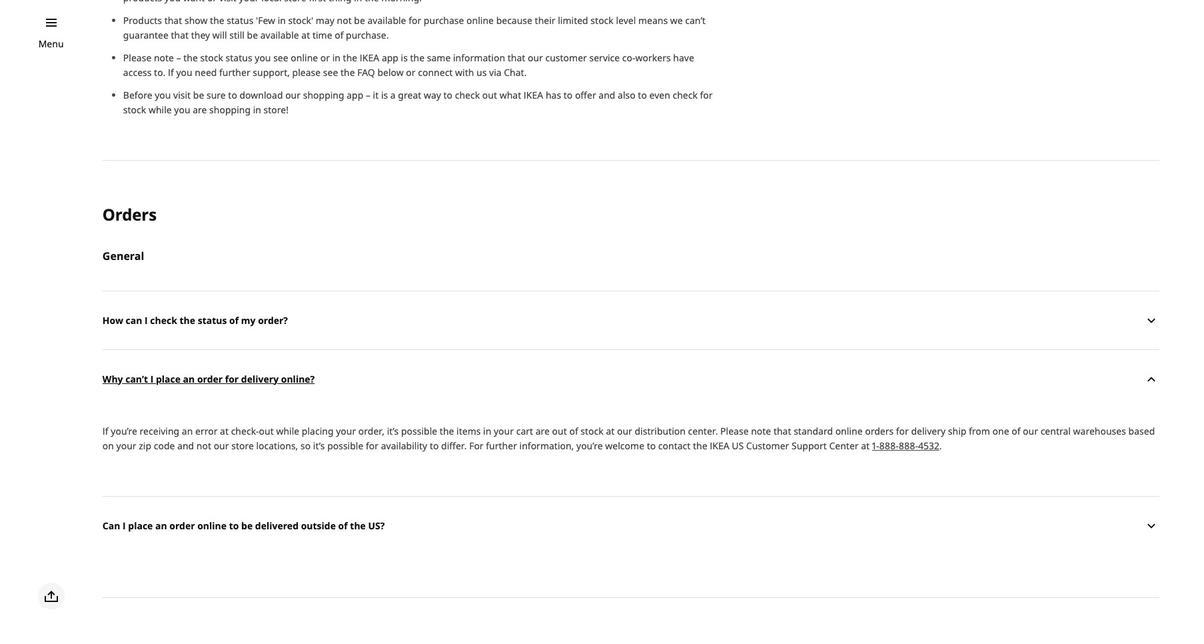 Task type: describe. For each thing, give the bounding box(es) containing it.
that inside if you're receiving an error at check-out while placing your order, it's possible the items in your cart are out of stock at our distribution center. please note that standard online orders for delivery ship from one of our central warehouses based on your zip code and not our store locations, so it's possible for availability to differ. for further information, you're welcome to contact the ikea us customer support center at
[[774, 425, 792, 437]]

faq
[[358, 66, 375, 79]]

information,
[[520, 439, 574, 452]]

the right can
[[180, 314, 195, 326]]

of up 'information,'
[[570, 425, 579, 437]]

an inside "dropdown button"
[[183, 372, 195, 385]]

one
[[993, 425, 1010, 437]]

to down distribution
[[647, 439, 656, 452]]

even
[[650, 89, 671, 102]]

we
[[671, 14, 683, 27]]

before
[[123, 89, 152, 102]]

sure
[[207, 89, 226, 102]]

in inside if you're receiving an error at check-out while placing your order, it's possible the items in your cart are out of stock at our distribution center. please note that standard online orders for delivery ship from one of our central warehouses based on your zip code and not our store locations, so it's possible for availability to differ. for further information, you're welcome to contact the ikea us customer support center at
[[483, 425, 492, 437]]

purchase.
[[346, 29, 389, 42]]

center.
[[689, 425, 718, 437]]

great
[[398, 89, 422, 102]]

below
[[378, 66, 404, 79]]

welcome
[[606, 439, 645, 452]]

at left 1-
[[862, 439, 870, 452]]

products
[[123, 14, 162, 27]]

outside
[[301, 519, 336, 532]]

distribution
[[635, 425, 686, 437]]

order inside dropdown button
[[170, 519, 195, 532]]

to right also
[[638, 89, 647, 102]]

can i place an order online to be delivered outside of the us? button
[[103, 496, 1160, 555]]

locations,
[[256, 439, 298, 452]]

0 vertical spatial possible
[[401, 425, 438, 437]]

my
[[241, 314, 256, 326]]

purchase
[[424, 14, 464, 27]]

from
[[970, 425, 991, 437]]

receiving
[[140, 425, 180, 437]]

differ.
[[441, 439, 467, 452]]

note inside the please note – the stock status you see online or in the ikea app is the same information that our customer service co-workers have access to. if you need further support, please see the faq below or connect with us via chat.
[[154, 52, 174, 64]]

online inside the please note – the stock status you see online or in the ikea app is the same information that our customer service co-workers have access to. if you need further support, please see the faq below or connect with us via chat.
[[291, 52, 318, 64]]

time
[[313, 29, 332, 42]]

in inside before you visit be sure to download our shopping app – it is a great way to check out what ikea has to offer and also to even check for stock while you are shopping in store!
[[253, 104, 261, 116]]

0 horizontal spatial available
[[260, 29, 299, 42]]

are inside before you visit be sure to download our shopping app – it is a great way to check out what ikea has to offer and also to even check for stock while you are shopping in store!
[[193, 104, 207, 116]]

status for you
[[226, 52, 252, 64]]

ikea inside the please note – the stock status you see online or in the ikea app is the same information that our customer service co-workers have access to. if you need further support, please see the faq below or connect with us via chat.
[[360, 52, 380, 64]]

show
[[185, 14, 208, 27]]

standard
[[794, 425, 834, 437]]

their
[[535, 14, 556, 27]]

menu
[[38, 37, 64, 50]]

visit
[[173, 89, 191, 102]]

menu button
[[38, 37, 64, 51]]

.
[[940, 439, 943, 452]]

app inside the please note – the stock status you see online or in the ikea app is the same information that our customer service co-workers have access to. if you need further support, please see the faq below or connect with us via chat.
[[382, 52, 399, 64]]

2 888- from the left
[[899, 439, 919, 452]]

us?
[[368, 519, 385, 532]]

online?
[[281, 372, 315, 385]]

– inside the please note – the stock status you see online or in the ikea app is the same information that our customer service co-workers have access to. if you need further support, please see the faq below or connect with us via chat.
[[176, 52, 181, 64]]

1 horizontal spatial check
[[455, 89, 480, 102]]

our down error
[[214, 439, 229, 452]]

ikea inside before you visit be sure to download our shopping app – it is a great way to check out what ikea has to offer and also to even check for stock while you are shopping in store!
[[524, 89, 544, 102]]

products that show the status 'few in stock' may not be available for purchase online because their limited stock level means we can't guarantee that they will still be available at time of purchase.
[[123, 14, 706, 42]]

further inside the please note – the stock status you see online or in the ikea app is the same information that our customer service co-workers have access to. if you need further support, please see the faq below or connect with us via chat.
[[219, 66, 251, 79]]

can
[[126, 314, 142, 326]]

stock inside before you visit be sure to download our shopping app – it is a great way to check out what ikea has to offer and also to even check for stock while you are shopping in store!
[[123, 104, 146, 116]]

if you're receiving an error at check-out while placing your order, it's possible the items in your cart are out of stock at our distribution center. please note that standard online orders for delivery ship from one of our central warehouses based on your zip code and not our store locations, so it's possible for availability to differ. for further information, you're welcome to contact the ikea us customer support center at
[[103, 425, 1156, 452]]

general
[[103, 249, 144, 263]]

limited
[[558, 14, 589, 27]]

the inside products that show the status 'few in stock' may not be available for purchase online because their limited stock level means we can't guarantee that they will still be available at time of purchase.
[[210, 14, 225, 27]]

download
[[240, 89, 283, 102]]

please inside the please note – the stock status you see online or in the ikea app is the same information that our customer service co-workers have access to. if you need further support, please see the faq below or connect with us via chat.
[[123, 52, 152, 64]]

with
[[455, 66, 474, 79]]

please note – the stock status you see online or in the ikea app is the same information that our customer service co-workers have access to. if you need further support, please see the faq below or connect with us via chat.
[[123, 52, 695, 79]]

placing
[[302, 425, 334, 437]]

guarantee
[[123, 29, 169, 42]]

orders
[[866, 425, 894, 437]]

rotate 180 image
[[1144, 371, 1160, 387]]

0 horizontal spatial i
[[123, 519, 126, 532]]

while inside if you're receiving an error at check-out while placing your order, it's possible the items in your cart are out of stock at our distribution center. please note that standard online orders for delivery ship from one of our central warehouses based on your zip code and not our store locations, so it's possible for availability to differ. for further information, you're welcome to contact the ikea us customer support center at
[[276, 425, 300, 437]]

status for of
[[198, 314, 227, 326]]

online inside products that show the status 'few in stock' may not be available for purchase online because their limited stock level means we can't guarantee that they will still be available at time of purchase.
[[467, 14, 494, 27]]

workers
[[636, 52, 671, 64]]

code
[[154, 439, 175, 452]]

warehouses
[[1074, 425, 1127, 437]]

chat.
[[504, 66, 527, 79]]

i for place
[[150, 372, 154, 385]]

is inside before you visit be sure to download our shopping app – it is a great way to check out what ikea has to offer and also to even check for stock while you are shopping in store!
[[381, 89, 388, 102]]

and inside before you visit be sure to download our shopping app – it is a great way to check out what ikea has to offer and also to even check for stock while you are shopping in store!
[[599, 89, 616, 102]]

service
[[590, 52, 620, 64]]

us
[[477, 66, 487, 79]]

access
[[123, 66, 152, 79]]

why can't i place an order for delivery online?
[[103, 372, 315, 385]]

have
[[674, 52, 695, 64]]

0 horizontal spatial it's
[[313, 439, 325, 452]]

for inside products that show the status 'few in stock' may not be available for purchase online because their limited stock level means we can't guarantee that they will still be available at time of purchase.
[[409, 14, 422, 27]]

online inside if you're receiving an error at check-out while placing your order, it's possible the items in your cart are out of stock at our distribution center. please note that standard online orders for delivery ship from one of our central warehouses based on your zip code and not our store locations, so it's possible for availability to differ. for further information, you're welcome to contact the ikea us customer support center at
[[836, 425, 863, 437]]

stock'
[[288, 14, 314, 27]]

can i place an order online to be delivered outside of the us?
[[103, 519, 385, 532]]

also
[[618, 89, 636, 102]]

the up need
[[184, 52, 198, 64]]

2 horizontal spatial check
[[673, 89, 698, 102]]

can
[[103, 519, 120, 532]]

stock inside the please note – the stock status you see online or in the ikea app is the same information that our customer service co-workers have access to. if you need further support, please see the faq below or connect with us via chat.
[[200, 52, 223, 64]]

1 horizontal spatial shopping
[[303, 89, 344, 102]]

the left "same"
[[410, 52, 425, 64]]

customer
[[747, 439, 790, 452]]

zip
[[139, 439, 151, 452]]

for inside before you visit be sure to download our shopping app – it is a great way to check out what ikea has to offer and also to even check for stock while you are shopping in store!
[[700, 89, 713, 102]]

delivery inside "dropdown button"
[[241, 372, 279, 385]]

1-
[[873, 439, 880, 452]]

the left faq
[[341, 66, 355, 79]]

the left us?
[[350, 519, 366, 532]]

not inside if you're receiving an error at check-out while placing your order, it's possible the items in your cart are out of stock at our distribution center. please note that standard online orders for delivery ship from one of our central warehouses based on your zip code and not our store locations, so it's possible for availability to differ. for further information, you're welcome to contact the ikea us customer support center at
[[197, 439, 211, 452]]

be right still
[[247, 29, 258, 42]]

order?
[[258, 314, 288, 326]]

our left central
[[1024, 425, 1039, 437]]

of right one
[[1012, 425, 1021, 437]]

that inside the please note – the stock status you see online or in the ikea app is the same information that our customer service co-workers have access to. if you need further support, please see the faq below or connect with us via chat.
[[508, 52, 526, 64]]

how can i check the status of my order? button
[[103, 291, 1160, 349]]

because
[[497, 14, 533, 27]]

center
[[830, 439, 859, 452]]

you up support,
[[255, 52, 271, 64]]

what
[[500, 89, 522, 102]]

you left visit
[[155, 89, 171, 102]]

level
[[616, 14, 636, 27]]

an for error
[[182, 425, 193, 437]]

of left my
[[229, 314, 239, 326]]

can't inside products that show the status 'few in stock' may not be available for purchase online because their limited stock level means we can't guarantee that they will still be available at time of purchase.
[[686, 14, 706, 27]]

customer
[[546, 52, 587, 64]]

in inside products that show the status 'few in stock' may not be available for purchase online because their limited stock level means we can't guarantee that they will still be available at time of purchase.
[[278, 14, 286, 27]]

information
[[453, 52, 505, 64]]

check inside how can i check the status of my order? dropdown button
[[150, 314, 177, 326]]

items
[[457, 425, 481, 437]]

so
[[301, 439, 311, 452]]

for up 1-888-888-4532 link
[[897, 425, 909, 437]]

0 vertical spatial you're
[[111, 425, 137, 437]]

while inside before you visit be sure to download our shopping app – it is a great way to check out what ikea has to offer and also to even check for stock while you are shopping in store!
[[149, 104, 172, 116]]

before you visit be sure to download our shopping app – it is a great way to check out what ikea has to offer and also to even check for stock while you are shopping in store!
[[123, 89, 713, 116]]

ikea inside if you're receiving an error at check-out while placing your order, it's possible the items in your cart are out of stock at our distribution center. please note that standard online orders for delivery ship from one of our central warehouses based on your zip code and not our store locations, so it's possible for availability to differ. for further information, you're welcome to contact the ikea us customer support center at
[[710, 439, 730, 452]]

may
[[316, 14, 335, 27]]

orders
[[103, 204, 157, 226]]

place inside dropdown button
[[128, 519, 153, 532]]

how can i check the status of my order?
[[103, 314, 288, 326]]

in inside the please note – the stock status you see online or in the ikea app is the same information that our customer service co-workers have access to. if you need further support, please see the faq below or connect with us via chat.
[[333, 52, 341, 64]]

be inside dropdown button
[[241, 519, 253, 532]]



Task type: locate. For each thing, give the bounding box(es) containing it.
shopping down please
[[303, 89, 344, 102]]

at
[[302, 29, 310, 42], [220, 425, 229, 437], [606, 425, 615, 437], [862, 439, 870, 452]]

0 horizontal spatial order
[[170, 519, 195, 532]]

not down error
[[197, 439, 211, 452]]

888- down orders
[[880, 439, 899, 452]]

1 horizontal spatial see
[[323, 66, 338, 79]]

0 vertical spatial it's
[[387, 425, 399, 437]]

1 vertical spatial i
[[150, 372, 154, 385]]

1 horizontal spatial is
[[401, 52, 408, 64]]

order
[[197, 372, 223, 385], [170, 519, 195, 532]]

support,
[[253, 66, 290, 79]]

please
[[292, 66, 321, 79]]

via
[[489, 66, 502, 79]]

an down how can i check the status of my order? at the left of the page
[[183, 372, 195, 385]]

further inside if you're receiving an error at check-out while placing your order, it's possible the items in your cart are out of stock at our distribution center. please note that standard online orders for delivery ship from one of our central warehouses based on your zip code and not our store locations, so it's possible for availability to differ. for further information, you're welcome to contact the ikea us customer support center at
[[486, 439, 517, 452]]

out left what
[[483, 89, 497, 102]]

1 vertical spatial possible
[[327, 439, 364, 452]]

0 horizontal spatial delivery
[[241, 372, 279, 385]]

1 vertical spatial while
[[276, 425, 300, 437]]

0 horizontal spatial app
[[347, 89, 364, 102]]

an left error
[[182, 425, 193, 437]]

order,
[[359, 425, 385, 437]]

store!
[[264, 104, 289, 116]]

0 vertical spatial see
[[273, 52, 288, 64]]

i right why
[[150, 372, 154, 385]]

1 vertical spatial not
[[197, 439, 211, 452]]

note up customer
[[752, 425, 772, 437]]

please up access
[[123, 52, 152, 64]]

1 horizontal spatial please
[[721, 425, 749, 437]]

further right need
[[219, 66, 251, 79]]

i for check
[[145, 314, 148, 326]]

1 vertical spatial it's
[[313, 439, 325, 452]]

at right error
[[220, 425, 229, 437]]

0 vertical spatial order
[[197, 372, 223, 385]]

1 horizontal spatial delivery
[[912, 425, 946, 437]]

0 vertical spatial i
[[145, 314, 148, 326]]

status inside the please note – the stock status you see online or in the ikea app is the same information that our customer service co-workers have access to. if you need further support, please see the faq below or connect with us via chat.
[[226, 52, 252, 64]]

contact
[[659, 439, 691, 452]]

be inside before you visit be sure to download our shopping app – it is a great way to check out what ikea has to offer and also to even check for stock while you are shopping in store!
[[193, 89, 204, 102]]

at inside products that show the status 'few in stock' may not be available for purchase online because their limited stock level means we can't guarantee that they will still be available at time of purchase.
[[302, 29, 310, 42]]

0 vertical spatial note
[[154, 52, 174, 64]]

online inside dropdown button
[[197, 519, 227, 532]]

of right time
[[335, 29, 344, 42]]

'few
[[256, 14, 275, 27]]

be up purchase.
[[354, 14, 365, 27]]

it's up 'availability'
[[387, 425, 399, 437]]

– inside before you visit be sure to download our shopping app – it is a great way to check out what ikea has to offer and also to even check for stock while you are shopping in store!
[[366, 89, 371, 102]]

delivered
[[255, 519, 299, 532]]

why can't i place an order for delivery online? button
[[103, 349, 1160, 408]]

0 horizontal spatial are
[[193, 104, 207, 116]]

not inside products that show the status 'few in stock' may not be available for purchase online because their limited stock level means we can't guarantee that they will still be available at time of purchase.
[[337, 14, 352, 27]]

0 horizontal spatial out
[[259, 425, 274, 437]]

stock up need
[[200, 52, 223, 64]]

and left also
[[599, 89, 616, 102]]

status
[[227, 14, 254, 27], [226, 52, 252, 64], [198, 314, 227, 326]]

be
[[354, 14, 365, 27], [247, 29, 258, 42], [193, 89, 204, 102], [241, 519, 253, 532]]

at down stock'
[[302, 29, 310, 42]]

i right can
[[145, 314, 148, 326]]

are inside if you're receiving an error at check-out while placing your order, it's possible the items in your cart are out of stock at our distribution center. please note that standard online orders for delivery ship from one of our central warehouses based on your zip code and not our store locations, so it's possible for availability to differ. for further information, you're welcome to contact the ikea us customer support center at
[[536, 425, 550, 437]]

you down visit
[[174, 104, 190, 116]]

1 horizontal spatial i
[[145, 314, 148, 326]]

for
[[409, 14, 422, 27], [700, 89, 713, 102], [225, 372, 239, 385], [897, 425, 909, 437], [366, 439, 379, 452]]

store
[[231, 439, 254, 452]]

0 vertical spatial not
[[337, 14, 352, 27]]

1 horizontal spatial app
[[382, 52, 399, 64]]

place
[[156, 372, 181, 385], [128, 519, 153, 532]]

0 vertical spatial can't
[[686, 14, 706, 27]]

0 vertical spatial ikea
[[360, 52, 380, 64]]

–
[[176, 52, 181, 64], [366, 89, 371, 102]]

0 horizontal spatial while
[[149, 104, 172, 116]]

app inside before you visit be sure to download our shopping app – it is a great way to check out what ikea has to offer and also to even check for stock while you are shopping in store!
[[347, 89, 364, 102]]

is left a
[[381, 89, 388, 102]]

0 vertical spatial while
[[149, 104, 172, 116]]

check
[[455, 89, 480, 102], [673, 89, 698, 102], [150, 314, 177, 326]]

a
[[391, 89, 396, 102]]

at up welcome
[[606, 425, 615, 437]]

an
[[183, 372, 195, 385], [182, 425, 193, 437], [155, 519, 167, 532]]

is up below
[[401, 52, 408, 64]]

or down time
[[321, 52, 330, 64]]

out up locations, on the left of page
[[259, 425, 274, 437]]

it
[[373, 89, 379, 102]]

1 horizontal spatial your
[[336, 425, 356, 437]]

1 horizontal spatial and
[[599, 89, 616, 102]]

on
[[103, 439, 114, 452]]

see
[[273, 52, 288, 64], [323, 66, 338, 79]]

0 horizontal spatial or
[[321, 52, 330, 64]]

0 horizontal spatial ikea
[[360, 52, 380, 64]]

online up please
[[291, 52, 318, 64]]

0 horizontal spatial and
[[177, 439, 194, 452]]

status up still
[[227, 14, 254, 27]]

still
[[230, 29, 245, 42]]

and inside if you're receiving an error at check-out while placing your order, it's possible the items in your cart are out of stock at our distribution center. please note that standard online orders for delivery ship from one of our central warehouses based on your zip code and not our store locations, so it's possible for availability to differ. for further information, you're welcome to contact the ikea us customer support center at
[[177, 439, 194, 452]]

0 vertical spatial status
[[227, 14, 254, 27]]

1 vertical spatial can't
[[125, 372, 148, 385]]

out inside before you visit be sure to download our shopping app – it is a great way to check out what ikea has to offer and also to even check for stock while you are shopping in store!
[[483, 89, 497, 102]]

1 horizontal spatial out
[[483, 89, 497, 102]]

our up welcome
[[617, 425, 633, 437]]

app up below
[[382, 52, 399, 64]]

1 vertical spatial further
[[486, 439, 517, 452]]

need
[[195, 66, 217, 79]]

1-888-888-4532 .
[[873, 439, 943, 452]]

and right code
[[177, 439, 194, 452]]

the up faq
[[343, 52, 358, 64]]

connect
[[418, 66, 453, 79]]

is inside the please note – the stock status you see online or in the ikea app is the same information that our customer service co-workers have access to. if you need further support, please see the faq below or connect with us via chat.
[[401, 52, 408, 64]]

1 horizontal spatial place
[[156, 372, 181, 385]]

1 vertical spatial –
[[366, 89, 371, 102]]

for
[[470, 439, 484, 452]]

0 horizontal spatial your
[[116, 439, 136, 452]]

please
[[123, 52, 152, 64], [721, 425, 749, 437]]

place right 'can'
[[128, 519, 153, 532]]

– up visit
[[176, 52, 181, 64]]

1 horizontal spatial order
[[197, 372, 223, 385]]

to right sure
[[228, 89, 237, 102]]

0 vertical spatial app
[[382, 52, 399, 64]]

note inside if you're receiving an error at check-out while placing your order, it's possible the items in your cart are out of stock at our distribution center. please note that standard online orders for delivery ship from one of our central warehouses based on your zip code and not our store locations, so it's possible for availability to differ. for further information, you're welcome to contact the ikea us customer support center at
[[752, 425, 772, 437]]

it's right so
[[313, 439, 325, 452]]

0 vertical spatial if
[[168, 66, 174, 79]]

1 horizontal spatial possible
[[401, 425, 438, 437]]

1 horizontal spatial available
[[368, 14, 406, 27]]

0 horizontal spatial place
[[128, 519, 153, 532]]

note
[[154, 52, 174, 64], [752, 425, 772, 437]]

status left my
[[198, 314, 227, 326]]

2 vertical spatial an
[[155, 519, 167, 532]]

to right way
[[444, 89, 453, 102]]

can't inside "dropdown button"
[[125, 372, 148, 385]]

possible down order,
[[327, 439, 364, 452]]

can't right why
[[125, 372, 148, 385]]

0 horizontal spatial can't
[[125, 372, 148, 385]]

1 horizontal spatial while
[[276, 425, 300, 437]]

us
[[732, 439, 744, 452]]

of inside products that show the status 'few in stock' may not be available for purchase online because their limited stock level means we can't guarantee that they will still be available at time of purchase.
[[335, 29, 344, 42]]

0 vertical spatial delivery
[[241, 372, 279, 385]]

2 horizontal spatial your
[[494, 425, 514, 437]]

1 vertical spatial ikea
[[524, 89, 544, 102]]

of right outside
[[338, 519, 348, 532]]

delivery
[[241, 372, 279, 385], [912, 425, 946, 437]]

stock inside if you're receiving an error at check-out while placing your order, it's possible the items in your cart are out of stock at our distribution center. please note that standard online orders for delivery ship from one of our central warehouses based on your zip code and not our store locations, so it's possible for availability to differ. for further information, you're welcome to contact the ikea us customer support center at
[[581, 425, 604, 437]]

or
[[321, 52, 330, 64], [406, 66, 416, 79]]

1 horizontal spatial ikea
[[524, 89, 544, 102]]

ikea left us
[[710, 439, 730, 452]]

0 horizontal spatial if
[[103, 425, 108, 437]]

see right please
[[323, 66, 338, 79]]

0 vertical spatial or
[[321, 52, 330, 64]]

1 vertical spatial see
[[323, 66, 338, 79]]

1 vertical spatial available
[[260, 29, 299, 42]]

1 vertical spatial an
[[182, 425, 193, 437]]

1 horizontal spatial not
[[337, 14, 352, 27]]

means
[[639, 14, 668, 27]]

1 horizontal spatial note
[[752, 425, 772, 437]]

shopping
[[303, 89, 344, 102], [209, 104, 251, 116]]

that up chat.
[[508, 52, 526, 64]]

that left show
[[164, 14, 182, 27]]

0 vertical spatial available
[[368, 14, 406, 27]]

0 vertical spatial further
[[219, 66, 251, 79]]

why
[[103, 372, 123, 385]]

or right below
[[406, 66, 416, 79]]

1 vertical spatial note
[[752, 425, 772, 437]]

status inside products that show the status 'few in stock' may not be available for purchase online because their limited stock level means we can't guarantee that they will still be available at time of purchase.
[[227, 14, 254, 27]]

1 horizontal spatial or
[[406, 66, 416, 79]]

possible
[[401, 425, 438, 437], [327, 439, 364, 452]]

1 horizontal spatial you're
[[577, 439, 603, 452]]

further right for
[[486, 439, 517, 452]]

0 vertical spatial an
[[183, 372, 195, 385]]

1 vertical spatial are
[[536, 425, 550, 437]]

our inside before you visit be sure to download our shopping app – it is a great way to check out what ikea has to offer and also to even check for stock while you are shopping in store!
[[285, 89, 301, 102]]

be right visit
[[193, 89, 204, 102]]

to inside dropdown button
[[229, 519, 239, 532]]

888- left .
[[899, 439, 919, 452]]

the up will
[[210, 14, 225, 27]]

are down sure
[[193, 104, 207, 116]]

they
[[191, 29, 210, 42]]

for down order,
[[366, 439, 379, 452]]

same
[[427, 52, 451, 64]]

to left differ.
[[430, 439, 439, 452]]

offer
[[575, 89, 597, 102]]

to right the has
[[564, 89, 573, 102]]

1 vertical spatial order
[[170, 519, 195, 532]]

delivery inside if you're receiving an error at check-out while placing your order, it's possible the items in your cart are out of stock at our distribution center. please note that standard online orders for delivery ship from one of our central warehouses based on your zip code and not our store locations, so it's possible for availability to differ. for further information, you're welcome to contact the ikea us customer support center at
[[912, 425, 946, 437]]

in up for
[[483, 425, 492, 437]]

stock down before
[[123, 104, 146, 116]]

app left it
[[347, 89, 364, 102]]

1 vertical spatial shopping
[[209, 104, 251, 116]]

availability
[[381, 439, 428, 452]]

for right even
[[700, 89, 713, 102]]

how
[[103, 314, 123, 326]]

i right 'can'
[[123, 519, 126, 532]]

2 vertical spatial ikea
[[710, 439, 730, 452]]

are up 'information,'
[[536, 425, 550, 437]]

out
[[483, 89, 497, 102], [259, 425, 274, 437], [553, 425, 567, 437]]

0 horizontal spatial –
[[176, 52, 181, 64]]

2 horizontal spatial out
[[553, 425, 567, 437]]

0 vertical spatial –
[[176, 52, 181, 64]]

0 horizontal spatial not
[[197, 439, 211, 452]]

0 vertical spatial is
[[401, 52, 408, 64]]

ship
[[949, 425, 967, 437]]

of
[[335, 29, 344, 42], [229, 314, 239, 326], [570, 425, 579, 437], [1012, 425, 1021, 437], [338, 519, 348, 532]]

1 horizontal spatial are
[[536, 425, 550, 437]]

that left they
[[171, 29, 189, 42]]

please inside if you're receiving an error at check-out while placing your order, it's possible the items in your cart are out of stock at our distribution center. please note that standard online orders for delivery ship from one of our central warehouses based on your zip code and not our store locations, so it's possible for availability to differ. for further information, you're welcome to contact the ikea us customer support center at
[[721, 425, 749, 437]]

for up check-
[[225, 372, 239, 385]]

1 vertical spatial you're
[[577, 439, 603, 452]]

stock down why can't i place an order for delivery online? "dropdown button" at the bottom of the page
[[581, 425, 604, 437]]

4532
[[919, 439, 940, 452]]

an for order
[[155, 519, 167, 532]]

see up support,
[[273, 52, 288, 64]]

you
[[255, 52, 271, 64], [176, 66, 193, 79], [155, 89, 171, 102], [174, 104, 190, 116]]

0 horizontal spatial further
[[219, 66, 251, 79]]

and
[[599, 89, 616, 102], [177, 439, 194, 452]]

ikea
[[360, 52, 380, 64], [524, 89, 544, 102], [710, 439, 730, 452]]

can't
[[686, 14, 706, 27], [125, 372, 148, 385]]

stock inside products that show the status 'few in stock' may not be available for purchase online because their limited stock level means we can't guarantee that they will still be available at time of purchase.
[[591, 14, 614, 27]]

0 horizontal spatial see
[[273, 52, 288, 64]]

1 vertical spatial is
[[381, 89, 388, 102]]

0 horizontal spatial you're
[[111, 425, 137, 437]]

error
[[195, 425, 218, 437]]

0 horizontal spatial check
[[150, 314, 177, 326]]

you left need
[[176, 66, 193, 79]]

your left order,
[[336, 425, 356, 437]]

if right to.
[[168, 66, 174, 79]]

2 horizontal spatial ikea
[[710, 439, 730, 452]]

for inside "dropdown button"
[[225, 372, 239, 385]]

check-
[[231, 425, 259, 437]]

our left customer
[[528, 52, 543, 64]]

stock left level
[[591, 14, 614, 27]]

0 vertical spatial please
[[123, 52, 152, 64]]

available up purchase.
[[368, 14, 406, 27]]

you're up "on"
[[111, 425, 137, 437]]

1 vertical spatial app
[[347, 89, 364, 102]]

can't right we
[[686, 14, 706, 27]]

0 horizontal spatial note
[[154, 52, 174, 64]]

in down download
[[253, 104, 261, 116]]

if inside the please note – the stock status you see online or in the ikea app is the same information that our customer service co-workers have access to. if you need further support, please see the faq below or connect with us via chat.
[[168, 66, 174, 79]]

available
[[368, 14, 406, 27], [260, 29, 299, 42]]

the up differ.
[[440, 425, 454, 437]]

check right even
[[673, 89, 698, 102]]

0 vertical spatial shopping
[[303, 89, 344, 102]]

online left delivered
[[197, 519, 227, 532]]

is
[[401, 52, 408, 64], [381, 89, 388, 102]]

support
[[792, 439, 827, 452]]

way
[[424, 89, 441, 102]]

status inside dropdown button
[[198, 314, 227, 326]]

online left because
[[467, 14, 494, 27]]

the
[[210, 14, 225, 27], [184, 52, 198, 64], [343, 52, 358, 64], [410, 52, 425, 64], [341, 66, 355, 79], [180, 314, 195, 326], [440, 425, 454, 437], [693, 439, 708, 452], [350, 519, 366, 532]]

your left cart
[[494, 425, 514, 437]]

co-
[[623, 52, 636, 64]]

online
[[467, 14, 494, 27], [291, 52, 318, 64], [836, 425, 863, 437], [197, 519, 227, 532]]

to.
[[154, 66, 166, 79]]

while
[[149, 104, 172, 116], [276, 425, 300, 437]]

0 horizontal spatial shopping
[[209, 104, 251, 116]]

cart
[[517, 425, 533, 437]]

i
[[145, 314, 148, 326], [150, 372, 154, 385], [123, 519, 126, 532]]

available down 'few
[[260, 29, 299, 42]]

1 888- from the left
[[880, 439, 899, 452]]

further
[[219, 66, 251, 79], [486, 439, 517, 452]]

0 vertical spatial and
[[599, 89, 616, 102]]

central
[[1041, 425, 1072, 437]]

0 horizontal spatial is
[[381, 89, 388, 102]]

your
[[336, 425, 356, 437], [494, 425, 514, 437], [116, 439, 136, 452]]

the down center. in the right of the page
[[693, 439, 708, 452]]

ikea up faq
[[360, 52, 380, 64]]

1 horizontal spatial if
[[168, 66, 174, 79]]

1 vertical spatial place
[[128, 519, 153, 532]]

0 horizontal spatial please
[[123, 52, 152, 64]]

1 vertical spatial or
[[406, 66, 416, 79]]

place inside "dropdown button"
[[156, 372, 181, 385]]

an right 'can'
[[155, 519, 167, 532]]

our inside the please note – the stock status you see online or in the ikea app is the same information that our customer service co-workers have access to. if you need further support, please see the faq below or connect with us via chat.
[[528, 52, 543, 64]]

you're left welcome
[[577, 439, 603, 452]]

please up us
[[721, 425, 749, 437]]

an inside if you're receiving an error at check-out while placing your order, it's possible the items in your cart are out of stock at our distribution center. please note that standard online orders for delivery ship from one of our central warehouses based on your zip code and not our store locations, so it's possible for availability to differ. for further information, you're welcome to contact the ikea us customer support center at
[[182, 425, 193, 437]]

order inside "dropdown button"
[[197, 372, 223, 385]]

0 horizontal spatial possible
[[327, 439, 364, 452]]

check right can
[[150, 314, 177, 326]]

our up store! on the left top of page
[[285, 89, 301, 102]]

i inside "dropdown button"
[[150, 372, 154, 385]]

out up 'information,'
[[553, 425, 567, 437]]

ikea left the has
[[524, 89, 544, 102]]

if up "on"
[[103, 425, 108, 437]]

1 vertical spatial status
[[226, 52, 252, 64]]

an inside dropdown button
[[155, 519, 167, 532]]

1 horizontal spatial it's
[[387, 425, 399, 437]]

online up center
[[836, 425, 863, 437]]

if inside if you're receiving an error at check-out while placing your order, it's possible the items in your cart are out of stock at our distribution center. please note that standard online orders for delivery ship from one of our central warehouses based on your zip code and not our store locations, so it's possible for availability to differ. for further information, you're welcome to contact the ikea us customer support center at
[[103, 425, 108, 437]]



Task type: vqa. For each thing, say whether or not it's contained in the screenshot.
app to the top
yes



